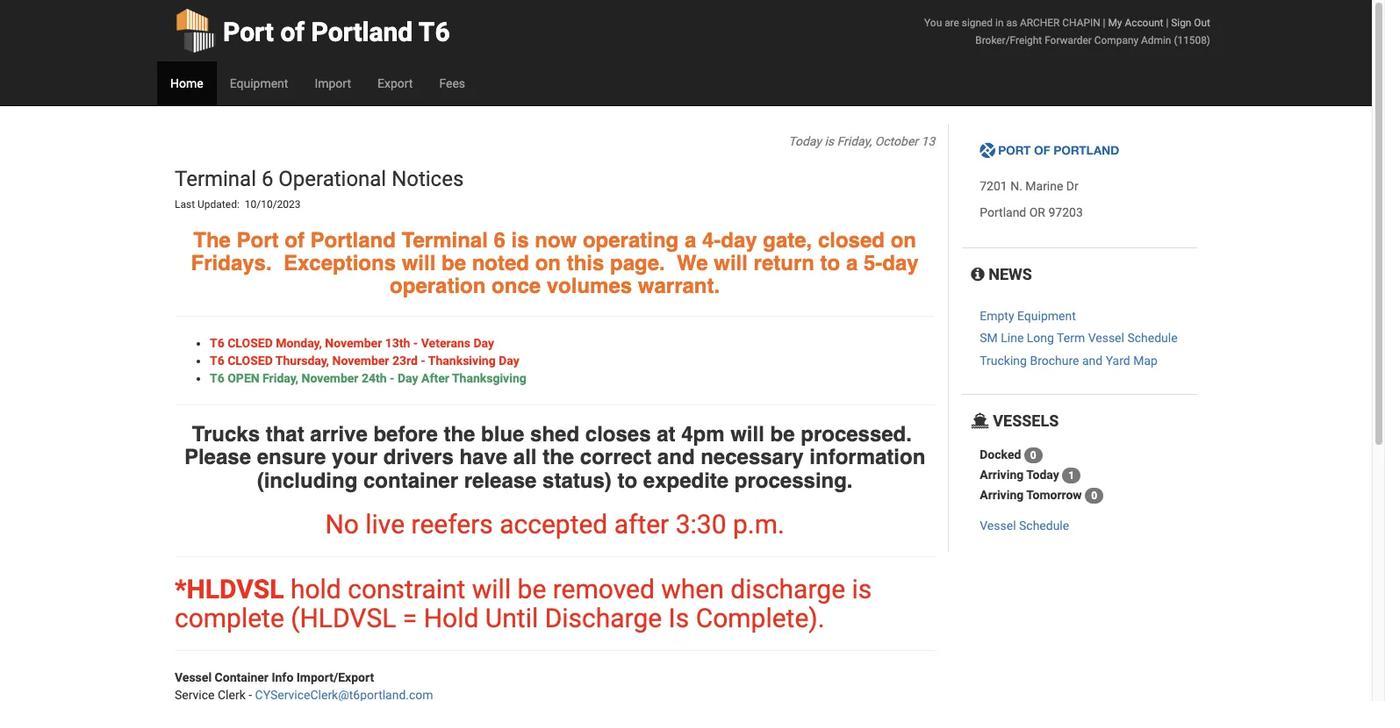 Task type: describe. For each thing, give the bounding box(es) containing it.
import
[[315, 76, 351, 90]]

have
[[460, 445, 508, 470]]

hold
[[424, 603, 479, 634]]

docked
[[980, 448, 1022, 462]]

once
[[492, 274, 541, 299]]

line
[[1001, 331, 1024, 346]]

will right the we
[[714, 251, 748, 276]]

correct
[[580, 445, 652, 470]]

0 horizontal spatial a
[[685, 228, 697, 253]]

processed.
[[801, 422, 912, 447]]

vessels
[[989, 412, 1059, 431]]

2 horizontal spatial day
[[499, 354, 520, 368]]

13
[[922, 134, 935, 148]]

now
[[535, 228, 577, 253]]

vessel container info import/export
[[175, 671, 374, 685]]

port inside the port of portland terminal 6 is now operating a 4-day gate, closed on fridays .  exceptions will be noted on this page.  we will return to a 5-day operation once volumes warrant.
[[237, 228, 279, 253]]

0 horizontal spatial today
[[789, 134, 822, 148]]

drivers
[[383, 445, 454, 470]]

trucking brochure and yard map link
[[980, 354, 1158, 368]]

0 vertical spatial day
[[474, 336, 494, 350]]

0 horizontal spatial day
[[398, 371, 418, 385]]

1 vertical spatial portland
[[980, 206, 1027, 220]]

account
[[1125, 17, 1164, 29]]

port of portland t6 link
[[175, 0, 450, 61]]

be inside the port of portland terminal 6 is now operating a 4-day gate, closed on fridays .  exceptions will be noted on this page.  we will return to a 5-day operation once volumes warrant.
[[442, 251, 466, 276]]

0 vertical spatial port
[[223, 17, 274, 47]]

closes
[[586, 422, 651, 447]]

hold
[[291, 574, 341, 605]]

fees button
[[426, 61, 479, 105]]

1 vertical spatial 0
[[1092, 490, 1098, 502]]

my
[[1109, 17, 1123, 29]]

constraint
[[348, 574, 466, 605]]

1 arriving from the top
[[980, 468, 1024, 482]]

info circle image
[[971, 267, 985, 283]]

be inside trucks that arrive before the blue shed closes at 4pm will be processed. please ensure your drivers have all the correct and necessary information (including container release status) to expedite processing.
[[771, 422, 795, 447]]

to inside trucks that arrive before the blue shed closes at 4pm will be processed. please ensure your drivers have all the correct and necessary information (including container release status) to expedite processing.
[[618, 469, 638, 493]]

signed
[[962, 17, 993, 29]]

to inside the port of portland terminal 6 is now operating a 4-day gate, closed on fridays .  exceptions will be noted on this page.  we will return to a 5-day operation once volumes warrant.
[[821, 251, 841, 276]]

notices
[[392, 167, 464, 191]]

last
[[175, 199, 195, 211]]

97203
[[1049, 206, 1083, 220]]

0 horizontal spatial the
[[444, 422, 475, 447]]

broker/freight
[[976, 34, 1043, 47]]

map
[[1134, 354, 1158, 368]]

we
[[677, 251, 708, 276]]

info
[[272, 671, 294, 685]]

1 horizontal spatial is
[[825, 134, 834, 148]]

*hldvsl
[[175, 574, 284, 605]]

schedule inside empty equipment sm line long term vessel schedule trucking brochure and yard map
[[1128, 331, 1178, 346]]

warrant.
[[638, 274, 720, 299]]

live
[[366, 509, 405, 540]]

information
[[810, 445, 926, 470]]

reefers
[[411, 509, 493, 540]]

expedite
[[643, 469, 729, 493]]

operational
[[279, 167, 387, 191]]

at
[[657, 422, 676, 447]]

2 vertical spatial november
[[302, 371, 359, 385]]

4-
[[702, 228, 721, 253]]

until
[[485, 603, 538, 634]]

as
[[1007, 17, 1018, 29]]

complete
[[175, 603, 284, 634]]

2 closed from the top
[[228, 354, 273, 368]]

vessel schedule
[[980, 519, 1070, 533]]

veterans
[[421, 336, 471, 350]]

13th
[[385, 336, 410, 350]]

(11508)
[[1174, 34, 1211, 47]]

p.m.
[[733, 509, 785, 540]]

noted
[[472, 251, 530, 276]]

equipment inside empty equipment sm line long term vessel schedule trucking brochure and yard map
[[1018, 309, 1076, 323]]

1 horizontal spatial a
[[846, 251, 858, 276]]

0 vertical spatial friday,
[[837, 134, 872, 148]]

your
[[332, 445, 378, 470]]

0 vertical spatial 0
[[1031, 450, 1037, 462]]

that
[[266, 422, 304, 447]]

before
[[374, 422, 438, 447]]

you
[[925, 17, 942, 29]]

sign out link
[[1172, 17, 1211, 29]]

no
[[325, 509, 359, 540]]

0 horizontal spatial schedule
[[1019, 519, 1070, 533]]

trucking
[[980, 354, 1027, 368]]

t6 left open
[[210, 371, 225, 385]]

container
[[215, 671, 269, 685]]

0 vertical spatial november
[[325, 336, 382, 350]]

portland inside the port of portland terminal 6 is now operating a 4-day gate, closed on fridays .  exceptions will be noted on this page.  we will return to a 5-day operation once volumes warrant.
[[310, 228, 396, 253]]

6 inside terminal 6 operational notices last updated:  10/10/2023
[[262, 167, 273, 191]]

=
[[403, 603, 417, 634]]

archer
[[1020, 17, 1060, 29]]

empty
[[980, 309, 1015, 323]]

terminal inside the port of portland terminal 6 is now operating a 4-day gate, closed on fridays .  exceptions will be noted on this page.  we will return to a 5-day operation once volumes warrant.
[[402, 228, 488, 253]]

2 horizontal spatial -
[[421, 354, 426, 368]]

is
[[669, 603, 690, 634]]

company
[[1095, 34, 1139, 47]]

thursday,
[[276, 354, 329, 368]]

be inside hold constraint will be removed when discharge is complete (hldvsl = hold until discharge is complete).
[[518, 574, 546, 605]]

will inside hold constraint will be removed when discharge is complete (hldvsl = hold until discharge is complete).
[[472, 574, 511, 605]]

docked 0 arriving today 1 arriving tomorrow 0
[[980, 448, 1098, 502]]

thanksiving
[[428, 354, 496, 368]]

news
[[985, 265, 1033, 284]]

1 horizontal spatial day
[[883, 251, 919, 276]]

in
[[996, 17, 1004, 29]]

long
[[1027, 331, 1055, 346]]

sm
[[980, 331, 998, 346]]

t6 down fridays
[[210, 336, 225, 350]]



Task type: vqa. For each thing, say whether or not it's contained in the screenshot.
UPDATE
no



Task type: locate. For each thing, give the bounding box(es) containing it.
1 vertical spatial closed
[[228, 354, 273, 368]]

is
[[825, 134, 834, 148], [512, 228, 529, 253], [852, 574, 872, 605]]

0 horizontal spatial 0
[[1031, 450, 1037, 462]]

2 vertical spatial be
[[518, 574, 546, 605]]

import/export
[[297, 671, 374, 685]]

0 vertical spatial schedule
[[1128, 331, 1178, 346]]

port up equipment dropdown button
[[223, 17, 274, 47]]

container
[[364, 469, 458, 493]]

arrive
[[310, 422, 368, 447]]

1 closed from the top
[[228, 336, 273, 350]]

trucks that arrive before the blue shed closes at 4pm will be processed. please ensure your drivers have all the correct and necessary information (including container release status) to expedite processing.
[[184, 422, 926, 493]]

0 vertical spatial to
[[821, 251, 841, 276]]

2 vertical spatial vessel
[[175, 671, 212, 685]]

day left info circle image
[[883, 251, 919, 276]]

sm line long term vessel schedule link
[[980, 331, 1178, 346]]

operation
[[390, 274, 486, 299]]

1 vertical spatial of
[[285, 228, 305, 253]]

equipment right home
[[230, 76, 288, 90]]

vessel for vessel schedule
[[980, 519, 1016, 533]]

vessel schedule link
[[980, 519, 1070, 533]]

0 vertical spatial terminal
[[175, 167, 256, 191]]

1 horizontal spatial friday,
[[837, 134, 872, 148]]

no live reefers accepted after 3:30 p.m.
[[325, 509, 785, 540]]

to up after
[[618, 469, 638, 493]]

vessel for vessel container info import/export
[[175, 671, 212, 685]]

- right 23rd
[[421, 354, 426, 368]]

0 vertical spatial 6
[[262, 167, 273, 191]]

vessel up yard
[[1089, 331, 1125, 346]]

2 vertical spatial is
[[852, 574, 872, 605]]

on right 5-
[[891, 228, 917, 253]]

t6 up fees popup button
[[419, 17, 450, 47]]

1 horizontal spatial the
[[543, 445, 574, 470]]

this
[[567, 251, 604, 276]]

hold constraint will be removed when discharge is complete (hldvsl = hold until discharge is complete).
[[175, 574, 872, 634]]

and right correct
[[658, 445, 695, 470]]

schedule down tomorrow
[[1019, 519, 1070, 533]]

today inside 'docked 0 arriving today 1 arriving tomorrow 0'
[[1027, 468, 1060, 482]]

0 vertical spatial arriving
[[980, 468, 1024, 482]]

0 horizontal spatial -
[[390, 371, 395, 385]]

closed
[[228, 336, 273, 350], [228, 354, 273, 368]]

schedule up map in the bottom of the page
[[1128, 331, 1178, 346]]

vessel inside empty equipment sm line long term vessel schedule trucking brochure and yard map
[[1089, 331, 1125, 346]]

0 vertical spatial today
[[789, 134, 822, 148]]

empty equipment link
[[980, 309, 1076, 323]]

0 vertical spatial is
[[825, 134, 834, 148]]

be down accepted
[[518, 574, 546, 605]]

0 horizontal spatial friday,
[[263, 371, 299, 385]]

equipment inside dropdown button
[[230, 76, 288, 90]]

term
[[1057, 331, 1086, 346]]

10/10/2023
[[245, 199, 301, 211]]

1 vertical spatial arriving
[[980, 488, 1024, 502]]

7201 n. marine dr
[[980, 179, 1079, 193]]

operating
[[583, 228, 679, 253]]

home button
[[157, 61, 217, 105]]

terminal up operation
[[402, 228, 488, 253]]

closed
[[818, 228, 885, 253]]

day up thanksgiving
[[499, 354, 520, 368]]

6 inside the port of portland terminal 6 is now operating a 4-day gate, closed on fridays .  exceptions will be noted on this page.  we will return to a 5-day operation once volumes warrant.
[[494, 228, 506, 253]]

1 horizontal spatial today
[[1027, 468, 1060, 482]]

fridays
[[191, 251, 266, 276]]

marine
[[1026, 179, 1064, 193]]

is left "now"
[[512, 228, 529, 253]]

0 vertical spatial portland
[[311, 17, 413, 47]]

gate,
[[763, 228, 813, 253]]

1 horizontal spatial vessel
[[980, 519, 1016, 533]]

is inside hold constraint will be removed when discharge is complete (hldvsl = hold until discharge is complete).
[[852, 574, 872, 605]]

5-
[[864, 251, 883, 276]]

t6 closed monday, november 13th - veterans day t6 closed thursday, november 23rd - thanksiving day t6 open friday, november 24th - day after thanksgiving
[[210, 336, 527, 385]]

monday,
[[276, 336, 322, 350]]

is left the october
[[825, 134, 834, 148]]

0 vertical spatial and
[[1083, 354, 1103, 368]]

export button
[[364, 61, 426, 105]]

1 vertical spatial vessel
[[980, 519, 1016, 533]]

day
[[474, 336, 494, 350], [499, 354, 520, 368], [398, 371, 418, 385]]

are
[[945, 17, 960, 29]]

1 vertical spatial schedule
[[1019, 519, 1070, 533]]

24th
[[362, 371, 387, 385]]

you are signed in as archer chapin | my account | sign out broker/freight forwarder company admin (11508)
[[925, 17, 1211, 47]]

thanksgiving
[[452, 371, 527, 385]]

1 vertical spatial today
[[1027, 468, 1060, 482]]

when
[[661, 574, 724, 605]]

1 vertical spatial to
[[618, 469, 638, 493]]

and left yard
[[1083, 354, 1103, 368]]

1 horizontal spatial to
[[821, 251, 841, 276]]

brochure
[[1030, 354, 1080, 368]]

will right 4pm
[[731, 422, 765, 447]]

1 | from the left
[[1103, 17, 1106, 29]]

day
[[721, 228, 757, 253], [883, 251, 919, 276]]

will right exceptions
[[402, 251, 436, 276]]

empty equipment sm line long term vessel schedule trucking brochure and yard map
[[980, 309, 1178, 368]]

discharge
[[731, 574, 846, 605]]

the port of portland terminal 6 is now operating a 4-day gate, closed on fridays .  exceptions will be noted on this page.  we will return to a 5-day operation once volumes warrant.
[[191, 228, 919, 299]]

portland down 7201
[[980, 206, 1027, 220]]

equipment up long
[[1018, 309, 1076, 323]]

-
[[413, 336, 418, 350], [421, 354, 426, 368], [390, 371, 395, 385]]

admin
[[1142, 34, 1172, 47]]

today is friday, october 13
[[789, 134, 935, 148]]

vessel left container
[[175, 671, 212, 685]]

return
[[754, 251, 815, 276]]

1 horizontal spatial 6
[[494, 228, 506, 253]]

2 vertical spatial portland
[[310, 228, 396, 253]]

0 horizontal spatial vessel
[[175, 671, 212, 685]]

0 vertical spatial vessel
[[1089, 331, 1125, 346]]

0 horizontal spatial 6
[[262, 167, 273, 191]]

1 horizontal spatial be
[[518, 574, 546, 605]]

november
[[325, 336, 382, 350], [332, 354, 389, 368], [302, 371, 359, 385]]

| left my
[[1103, 17, 1106, 29]]

1 vertical spatial equipment
[[1018, 309, 1076, 323]]

0 horizontal spatial be
[[442, 251, 466, 276]]

0 horizontal spatial and
[[658, 445, 695, 470]]

1 vertical spatial is
[[512, 228, 529, 253]]

on left this
[[535, 251, 561, 276]]

vessel down 'docked 0 arriving today 1 arriving tomorrow 0'
[[980, 519, 1016, 533]]

0
[[1031, 450, 1037, 462], [1092, 490, 1098, 502]]

all
[[514, 445, 537, 470]]

accepted
[[500, 509, 608, 540]]

a left 5-
[[846, 251, 858, 276]]

day down 23rd
[[398, 371, 418, 385]]

terminal 6 operational notices last updated:  10/10/2023
[[175, 167, 469, 211]]

to left 5-
[[821, 251, 841, 276]]

terminal inside terminal 6 operational notices last updated:  10/10/2023
[[175, 167, 256, 191]]

0 horizontal spatial day
[[721, 228, 757, 253]]

on
[[891, 228, 917, 253], [535, 251, 561, 276]]

fees
[[439, 76, 465, 90]]

be up processing.
[[771, 422, 795, 447]]

0 right the docked
[[1031, 450, 1037, 462]]

friday, left the october
[[837, 134, 872, 148]]

processing.
[[735, 469, 853, 493]]

6 up once
[[494, 228, 506, 253]]

of up equipment dropdown button
[[280, 17, 305, 47]]

port down 10/10/2023
[[237, 228, 279, 253]]

0 vertical spatial be
[[442, 251, 466, 276]]

portland or 97203
[[980, 206, 1083, 220]]

0 horizontal spatial |
[[1103, 17, 1106, 29]]

1 vertical spatial port
[[237, 228, 279, 253]]

1 vertical spatial terminal
[[402, 228, 488, 253]]

open
[[228, 371, 260, 385]]

1 vertical spatial day
[[499, 354, 520, 368]]

0 horizontal spatial to
[[618, 469, 638, 493]]

1 vertical spatial -
[[421, 354, 426, 368]]

arriving down the docked
[[980, 468, 1024, 482]]

status)
[[543, 469, 612, 493]]

of down 10/10/2023
[[285, 228, 305, 253]]

2 | from the left
[[1166, 17, 1169, 29]]

be left noted
[[442, 251, 466, 276]]

the
[[444, 422, 475, 447], [543, 445, 574, 470]]

2 arriving from the top
[[980, 488, 1024, 502]]

day left gate,
[[721, 228, 757, 253]]

t6 up trucks
[[210, 354, 225, 368]]

0 horizontal spatial equipment
[[230, 76, 288, 90]]

portland down terminal 6 operational notices last updated:  10/10/2023
[[310, 228, 396, 253]]

(including
[[257, 469, 358, 493]]

will inside trucks that arrive before the blue shed closes at 4pm will be processed. please ensure your drivers have all the correct and necessary information (including container release status) to expedite processing.
[[731, 422, 765, 447]]

1 horizontal spatial terminal
[[402, 228, 488, 253]]

0 right tomorrow
[[1092, 490, 1098, 502]]

6 up 10/10/2023
[[262, 167, 273, 191]]

1 horizontal spatial -
[[413, 336, 418, 350]]

1 vertical spatial friday,
[[263, 371, 299, 385]]

0 vertical spatial equipment
[[230, 76, 288, 90]]

arriving up vessel schedule link
[[980, 488, 1024, 502]]

is inside the port of portland terminal 6 is now operating a 4-day gate, closed on fridays .  exceptions will be noted on this page.  we will return to a 5-day operation once volumes warrant.
[[512, 228, 529, 253]]

2 vertical spatial day
[[398, 371, 418, 385]]

1 horizontal spatial equipment
[[1018, 309, 1076, 323]]

1 vertical spatial be
[[771, 422, 795, 447]]

terminal
[[175, 167, 256, 191], [402, 228, 488, 253]]

of inside the port of portland terminal 6 is now operating a 4-day gate, closed on fridays .  exceptions will be noted on this page.  we will return to a 5-day operation once volumes warrant.
[[285, 228, 305, 253]]

is right discharge
[[852, 574, 872, 605]]

forwarder
[[1045, 34, 1092, 47]]

1 vertical spatial and
[[658, 445, 695, 470]]

0 vertical spatial closed
[[228, 336, 273, 350]]

a left 4-
[[685, 228, 697, 253]]

0 vertical spatial of
[[280, 17, 305, 47]]

and inside trucks that arrive before the blue shed closes at 4pm will be processed. please ensure your drivers have all the correct and necessary information (including container release status) to expedite processing.
[[658, 445, 695, 470]]

1 horizontal spatial day
[[474, 336, 494, 350]]

1 vertical spatial november
[[332, 354, 389, 368]]

4pm
[[682, 422, 725, 447]]

removed
[[553, 574, 655, 605]]

shed
[[530, 422, 580, 447]]

equipment button
[[217, 61, 302, 105]]

| left sign on the top of the page
[[1166, 17, 1169, 29]]

complete).
[[696, 603, 825, 634]]

1 horizontal spatial schedule
[[1128, 331, 1178, 346]]

2 vertical spatial -
[[390, 371, 395, 385]]

or
[[1030, 206, 1046, 220]]

(hldvsl
[[291, 603, 396, 634]]

0 vertical spatial -
[[413, 336, 418, 350]]

- right 24th
[[390, 371, 395, 385]]

discharge
[[545, 603, 662, 634]]

3:30
[[676, 509, 727, 540]]

0 horizontal spatial on
[[535, 251, 561, 276]]

and inside empty equipment sm line long term vessel schedule trucking brochure and yard map
[[1083, 354, 1103, 368]]

2 horizontal spatial vessel
[[1089, 331, 1125, 346]]

ship image
[[971, 414, 989, 430]]

friday, inside the t6 closed monday, november 13th - veterans day t6 closed thursday, november 23rd - thanksiving day t6 open friday, november 24th - day after thanksgiving
[[263, 371, 299, 385]]

- right 13th
[[413, 336, 418, 350]]

1 horizontal spatial 0
[[1092, 490, 1098, 502]]

chapin
[[1063, 17, 1101, 29]]

1 vertical spatial 6
[[494, 228, 506, 253]]

2 horizontal spatial is
[[852, 574, 872, 605]]

today
[[789, 134, 822, 148], [1027, 468, 1060, 482]]

0 horizontal spatial terminal
[[175, 167, 256, 191]]

home
[[170, 76, 203, 90]]

the left blue at the left bottom of the page
[[444, 422, 475, 447]]

1 horizontal spatial |
[[1166, 17, 1169, 29]]

sign
[[1172, 17, 1192, 29]]

1 horizontal spatial and
[[1083, 354, 1103, 368]]

after
[[614, 509, 669, 540]]

2 horizontal spatial be
[[771, 422, 795, 447]]

0 horizontal spatial is
[[512, 228, 529, 253]]

to
[[821, 251, 841, 276], [618, 469, 638, 493]]

friday, down thursday,
[[263, 371, 299, 385]]

terminal up last
[[175, 167, 256, 191]]

1 horizontal spatial on
[[891, 228, 917, 253]]

|
[[1103, 17, 1106, 29], [1166, 17, 1169, 29]]

t6 inside port of portland t6 link
[[419, 17, 450, 47]]

the right all at the left of the page
[[543, 445, 574, 470]]

will down reefers
[[472, 574, 511, 605]]

export
[[378, 76, 413, 90]]

port of portland t6
[[223, 17, 450, 47]]

necessary
[[701, 445, 804, 470]]

out
[[1195, 17, 1211, 29]]

day up thanksiving
[[474, 336, 494, 350]]

port of portland t6 image
[[980, 143, 1121, 160]]

portland up 'import' popup button
[[311, 17, 413, 47]]



